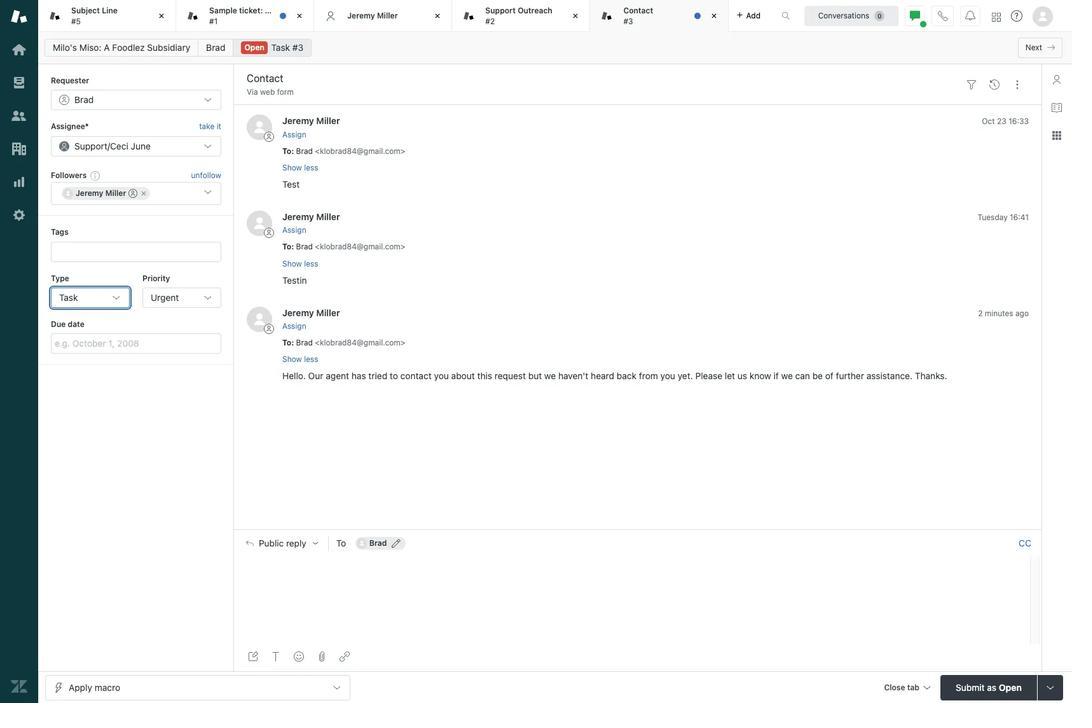 Task type: locate. For each thing, give the bounding box(es) containing it.
:
[[292, 146, 294, 156], [292, 242, 294, 252], [292, 338, 294, 347]]

close image
[[155, 10, 168, 22], [432, 10, 444, 22], [570, 10, 583, 22]]

2 vertical spatial <klobrad84@gmail.com>
[[315, 338, 406, 347]]

0 vertical spatial support
[[486, 6, 516, 15]]

assign button down form
[[283, 129, 307, 140]]

3 less from the top
[[304, 355, 319, 364]]

: for hello. our agent has tried to contact you about this request but we haven't heard back from you yet. please let us know if we can be of further assistance. thanks.
[[292, 338, 294, 347]]

2 vertical spatial jeremy miller link
[[283, 307, 340, 318]]

#3 down contact on the right of page
[[624, 16, 633, 26]]

2 vertical spatial avatar image
[[247, 306, 272, 332]]

type
[[51, 273, 69, 283]]

close image right meet
[[293, 10, 306, 22]]

jeremy miller link for testin
[[283, 211, 340, 222]]

3 : from the top
[[292, 338, 294, 347]]

2
[[979, 308, 983, 318]]

show less up test
[[283, 163, 319, 172]]

brad
[[206, 42, 226, 53], [74, 94, 94, 105], [296, 146, 313, 156], [296, 242, 313, 252], [296, 338, 313, 347], [370, 539, 387, 548]]

show less button up test
[[283, 162, 319, 174]]

0 vertical spatial show less
[[283, 163, 319, 172]]

show less up the "hello."
[[283, 355, 319, 364]]

klobrad84@gmail.com image
[[357, 539, 367, 549]]

to up test
[[283, 146, 292, 156]]

please
[[696, 371, 723, 381]]

: up testin
[[292, 242, 294, 252]]

tab
[[38, 0, 176, 32], [176, 0, 321, 32], [453, 0, 591, 32], [591, 0, 729, 32]]

1 vertical spatial jeremy miller link
[[283, 211, 340, 222]]

1 close image from the left
[[293, 10, 306, 22]]

2 show less button from the top
[[283, 258, 319, 270]]

avatar image
[[247, 115, 272, 140], [247, 211, 272, 236], [247, 306, 272, 332]]

task inside popup button
[[59, 292, 78, 303]]

open left task #3
[[245, 43, 265, 52]]

jeremy miller right ticket
[[348, 11, 398, 20]]

3 close image from the left
[[570, 10, 583, 22]]

0 vertical spatial :
[[292, 146, 294, 156]]

show less button for testin
[[283, 258, 319, 270]]

2 close image from the left
[[708, 10, 721, 22]]

0 vertical spatial avatar image
[[247, 115, 272, 140]]

jeremy
[[348, 11, 375, 20], [283, 115, 314, 126], [76, 188, 103, 198], [283, 211, 314, 222], [283, 307, 314, 318]]

show less for hello. our agent has tried to contact you about this request but we haven't heard back from you yet. please let us know if we can be of further assistance. thanks.
[[283, 355, 319, 364]]

views image
[[11, 74, 27, 91]]

to : brad <klobrad84@gmail.com> up agent
[[283, 338, 406, 347]]

close image up secondary element
[[570, 10, 583, 22]]

due
[[51, 319, 66, 329]]

has
[[352, 371, 366, 381]]

date
[[68, 319, 85, 329]]

0 horizontal spatial open
[[245, 43, 265, 52]]

thanks.
[[916, 371, 948, 381]]

<klobrad84@gmail.com>
[[315, 146, 406, 156], [315, 242, 406, 252], [315, 338, 406, 347]]

jeremy right ticket
[[348, 11, 375, 20]]

2 vertical spatial assign
[[283, 321, 307, 331]]

minutes
[[986, 308, 1014, 318]]

miller for hello. our agent has tried to contact you about this request but we haven't heard back from you yet. please let us know if we can be of further assistance. thanks.
[[316, 307, 340, 318]]

2 assign button from the top
[[283, 225, 307, 236]]

3 show from the top
[[283, 355, 302, 364]]

next
[[1026, 43, 1043, 52]]

close image left '#2'
[[432, 10, 444, 22]]

to
[[390, 371, 398, 381]]

1 vertical spatial :
[[292, 242, 294, 252]]

0 vertical spatial jeremy miller
[[348, 11, 398, 20]]

close image for subject line
[[155, 10, 168, 22]]

you
[[434, 371, 449, 381], [661, 371, 676, 381]]

3 <klobrad84@gmail.com> from the top
[[315, 338, 406, 347]]

3 show less from the top
[[283, 355, 319, 364]]

back
[[617, 371, 637, 381]]

0 vertical spatial show
[[283, 163, 302, 172]]

2 jeremy miller link from the top
[[283, 211, 340, 222]]

assign for hello. our agent has tried to contact you about this request but we haven't heard back from you yet. please let us know if we can be of further assistance. thanks.
[[283, 321, 307, 331]]

get help image
[[1012, 10, 1023, 22]]

agent
[[326, 371, 349, 381]]

assign
[[283, 130, 307, 139], [283, 225, 307, 235], [283, 321, 307, 331]]

2 vertical spatial to : brad <klobrad84@gmail.com>
[[283, 338, 406, 347]]

open right as
[[1000, 682, 1023, 693]]

about
[[452, 371, 475, 381]]

request
[[495, 371, 526, 381]]

get started image
[[11, 41, 27, 58]]

main element
[[0, 0, 38, 703]]

jeremy for testin
[[283, 211, 314, 222]]

avatar image for test
[[247, 115, 272, 140]]

2 vertical spatial jeremy miller assign
[[283, 307, 340, 331]]

2 less from the top
[[304, 259, 319, 268]]

to : brad <klobrad84@gmail.com>
[[283, 146, 406, 156], [283, 242, 406, 252], [283, 338, 406, 347]]

assign down testin
[[283, 321, 307, 331]]

1 horizontal spatial jeremy miller
[[348, 11, 398, 20]]

2 : from the top
[[292, 242, 294, 252]]

assign button down testin
[[283, 321, 307, 332]]

<klobrad84@gmail.com> for hello. our agent has tried to contact you about this request but we haven't heard back from you yet. please let us know if we can be of further assistance. thanks.
[[315, 338, 406, 347]]

jeremy miller link down form
[[283, 115, 340, 126]]

2 tab from the left
[[176, 0, 321, 32]]

cc
[[1019, 538, 1032, 549]]

show up testin
[[283, 259, 302, 268]]

followers
[[51, 170, 87, 180]]

assign for test
[[283, 130, 307, 139]]

2 vertical spatial assign button
[[283, 321, 307, 332]]

1 vertical spatial task
[[59, 292, 78, 303]]

jeremy miller assign down test
[[283, 211, 340, 235]]

#3 for task #3
[[293, 42, 304, 53]]

jeremy miller for jeremy miller option
[[76, 188, 126, 198]]

tab containing subject line
[[38, 0, 176, 32]]

due date
[[51, 319, 85, 329]]

show for testin
[[283, 259, 302, 268]]

close image for support outreach
[[570, 10, 583, 22]]

jeremy miller
[[348, 11, 398, 20], [76, 188, 126, 198]]

we right but
[[545, 371, 556, 381]]

3 avatar image from the top
[[247, 306, 272, 332]]

assign button down test
[[283, 225, 307, 236]]

3 tab from the left
[[453, 0, 591, 32]]

take
[[199, 122, 215, 131]]

#3
[[624, 16, 633, 26], [293, 42, 304, 53]]

show
[[283, 163, 302, 172], [283, 259, 302, 268], [283, 355, 302, 364]]

3 assign button from the top
[[283, 321, 307, 332]]

to up testin
[[283, 242, 292, 252]]

2 avatar image from the top
[[247, 211, 272, 236]]

further
[[837, 371, 865, 381]]

to : brad <klobrad84@gmail.com> up test
[[283, 146, 406, 156]]

insert emojis image
[[294, 652, 304, 662]]

jeremy miller down info on adding followers image
[[76, 188, 126, 198]]

oct 23 16:33
[[983, 117, 1030, 126]]

1 horizontal spatial task
[[271, 42, 290, 53]]

: up test
[[292, 146, 294, 156]]

support
[[486, 6, 516, 15], [74, 140, 108, 151]]

2 vertical spatial show less
[[283, 355, 319, 364]]

0 horizontal spatial close image
[[293, 10, 306, 22]]

1 vertical spatial support
[[74, 140, 108, 151]]

#3 inside 'contact #3'
[[624, 16, 633, 26]]

show less up testin
[[283, 259, 319, 268]]

jeremy down info on adding followers image
[[76, 188, 103, 198]]

close image inside jeremy miller tab
[[432, 10, 444, 22]]

1 show from the top
[[283, 163, 302, 172]]

3 to : brad <klobrad84@gmail.com> from the top
[[283, 338, 406, 347]]

it
[[217, 122, 221, 131]]

1 close image from the left
[[155, 10, 168, 22]]

to for test
[[283, 146, 292, 156]]

1 vertical spatial to : brad <klobrad84@gmail.com>
[[283, 242, 406, 252]]

2 jeremy miller assign from the top
[[283, 211, 340, 235]]

3 show less button from the top
[[283, 354, 319, 365]]

show less button up testin
[[283, 258, 319, 270]]

support / ceci june
[[74, 140, 151, 151]]

jeremy miller inside option
[[76, 188, 126, 198]]

jeremy miller assign for testin
[[283, 211, 340, 235]]

cc button
[[1019, 538, 1032, 549]]

haven't
[[559, 371, 589, 381]]

2 vertical spatial :
[[292, 338, 294, 347]]

subject
[[71, 6, 100, 15]]

jeremy miller for jeremy miller tab
[[348, 11, 398, 20]]

jeremy miller assign down testin
[[283, 307, 340, 331]]

2 show from the top
[[283, 259, 302, 268]]

2 <klobrad84@gmail.com> from the top
[[315, 242, 406, 252]]

task
[[271, 42, 290, 53], [59, 292, 78, 303]]

jeremy inside option
[[76, 188, 103, 198]]

take it button
[[199, 121, 221, 133]]

show less button up the "hello."
[[283, 354, 319, 365]]

tags
[[51, 227, 69, 237]]

brad inside secondary element
[[206, 42, 226, 53]]

1 vertical spatial <klobrad84@gmail.com>
[[315, 242, 406, 252]]

we right if
[[782, 371, 793, 381]]

task #3
[[271, 42, 304, 53]]

less for testin
[[304, 259, 319, 268]]

1 show less from the top
[[283, 163, 319, 172]]

2 minutes ago text field
[[979, 308, 1030, 318]]

assign down form
[[283, 130, 307, 139]]

1 <klobrad84@gmail.com> from the top
[[315, 146, 406, 156]]

0 vertical spatial <klobrad84@gmail.com>
[[315, 146, 406, 156]]

2 minutes ago
[[979, 308, 1030, 318]]

Tuesday 16:41 text field
[[978, 213, 1030, 222]]

0 vertical spatial assign
[[283, 130, 307, 139]]

show up test
[[283, 163, 302, 172]]

macro
[[95, 682, 120, 693]]

0 horizontal spatial task
[[59, 292, 78, 303]]

unfollow
[[191, 171, 221, 180]]

jeremy miller link for hello. our agent has tried to contact you about this request but we haven't heard back from you yet. please let us know if we can be of further assistance. thanks.
[[283, 307, 340, 318]]

tab containing sample ticket: meet the ticket
[[176, 0, 321, 32]]

assign button for testin
[[283, 225, 307, 236]]

less for test
[[304, 163, 319, 172]]

add link (cmd k) image
[[340, 652, 350, 662]]

admin image
[[11, 207, 27, 223]]

foodlez
[[112, 42, 145, 53]]

brad link
[[198, 39, 234, 57]]

: for testin
[[292, 242, 294, 252]]

you left the yet.
[[661, 371, 676, 381]]

assistance.
[[867, 371, 913, 381]]

0 vertical spatial jeremy miller assign
[[283, 115, 340, 139]]

to : brad <klobrad84@gmail.com> for testin
[[283, 242, 406, 252]]

info on adding followers image
[[91, 171, 101, 181]]

1 assign from the top
[[283, 130, 307, 139]]

0 horizontal spatial close image
[[155, 10, 168, 22]]

show less button
[[283, 162, 319, 174], [283, 258, 319, 270], [283, 354, 319, 365]]

1 jeremy miller assign from the top
[[283, 115, 340, 139]]

brad up testin
[[296, 242, 313, 252]]

1 vertical spatial assign button
[[283, 225, 307, 236]]

miller inside tab
[[377, 11, 398, 20]]

1 vertical spatial open
[[1000, 682, 1023, 693]]

2 close image from the left
[[432, 10, 444, 22]]

0 horizontal spatial #3
[[293, 42, 304, 53]]

miller for test
[[316, 115, 340, 126]]

0 vertical spatial assign button
[[283, 129, 307, 140]]

brad down requester
[[74, 94, 94, 105]]

jeremy miller assign down form
[[283, 115, 340, 139]]

jeremy miller option
[[62, 187, 150, 200]]

as
[[988, 682, 997, 693]]

1 vertical spatial show less
[[283, 259, 319, 268]]

1 horizontal spatial support
[[486, 6, 516, 15]]

to for testin
[[283, 242, 292, 252]]

sample ticket: meet the ticket #1
[[209, 6, 321, 26]]

line
[[102, 6, 118, 15]]

you left about
[[434, 371, 449, 381]]

task inside secondary element
[[271, 42, 290, 53]]

hello. our agent has tried to contact you about this request but we haven't heard back from you yet. please let us know if we can be of further assistance. thanks.
[[283, 371, 948, 381]]

close image up subsidiary
[[155, 10, 168, 22]]

0 vertical spatial open
[[245, 43, 265, 52]]

jeremy miller inside tab
[[348, 11, 398, 20]]

let
[[725, 371, 736, 381]]

show less
[[283, 163, 319, 172], [283, 259, 319, 268], [283, 355, 319, 364]]

be
[[813, 371, 823, 381]]

jeremy for hello. our agent has tried to contact you about this request but we haven't heard back from you yet. please let us know if we can be of further assistance. thanks.
[[283, 307, 314, 318]]

show less button for test
[[283, 162, 319, 174]]

1 vertical spatial assign
[[283, 225, 307, 235]]

Oct 23 16:33 text field
[[983, 117, 1030, 126]]

: up the "hello."
[[292, 338, 294, 347]]

jeremy down testin
[[283, 307, 314, 318]]

0 vertical spatial #3
[[624, 16, 633, 26]]

via
[[247, 87, 258, 97]]

0 horizontal spatial we
[[545, 371, 556, 381]]

submit as open
[[956, 682, 1023, 693]]

support inside assignee* element
[[74, 140, 108, 151]]

3 jeremy miller assign from the top
[[283, 307, 340, 331]]

1 horizontal spatial close image
[[708, 10, 721, 22]]

displays possible ticket submission types image
[[1046, 682, 1056, 693]]

4 tab from the left
[[591, 0, 729, 32]]

0 horizontal spatial jeremy miller
[[76, 188, 126, 198]]

assign down test
[[283, 225, 307, 235]]

0 vertical spatial show less button
[[283, 162, 319, 174]]

1 vertical spatial less
[[304, 259, 319, 268]]

show up the "hello."
[[283, 355, 302, 364]]

close image for contact
[[708, 10, 721, 22]]

1 assign button from the top
[[283, 129, 307, 140]]

tried
[[369, 371, 388, 381]]

public reply button
[[235, 530, 328, 557]]

jeremy down test
[[283, 211, 314, 222]]

less
[[304, 163, 319, 172], [304, 259, 319, 268], [304, 355, 319, 364]]

0 vertical spatial jeremy miller link
[[283, 115, 340, 126]]

2 vertical spatial less
[[304, 355, 319, 364]]

#3 inside secondary element
[[293, 42, 304, 53]]

task down sample ticket: meet the ticket #1
[[271, 42, 290, 53]]

us
[[738, 371, 748, 381]]

jeremy miller link down test
[[283, 211, 340, 222]]

ticket:
[[239, 6, 263, 15]]

1 horizontal spatial close image
[[432, 10, 444, 22]]

support inside support outreach #2
[[486, 6, 516, 15]]

1 vertical spatial jeremy miller assign
[[283, 211, 340, 235]]

1 vertical spatial avatar image
[[247, 211, 272, 236]]

june
[[131, 140, 151, 151]]

close image left add dropdown button
[[708, 10, 721, 22]]

conversations
[[819, 10, 870, 20]]

jeremy miller link for test
[[283, 115, 340, 126]]

2 you from the left
[[661, 371, 676, 381]]

to
[[283, 146, 292, 156], [283, 242, 292, 252], [283, 338, 292, 347], [336, 538, 346, 549]]

apply macro
[[69, 682, 120, 693]]

1 horizontal spatial we
[[782, 371, 793, 381]]

close image
[[293, 10, 306, 22], [708, 10, 721, 22]]

1 horizontal spatial you
[[661, 371, 676, 381]]

hide composer image
[[633, 525, 643, 535]]

jeremy miller assign for test
[[283, 115, 340, 139]]

1 vertical spatial jeremy miller
[[76, 188, 126, 198]]

2 horizontal spatial close image
[[570, 10, 583, 22]]

miller for testin
[[316, 211, 340, 222]]

2 show less from the top
[[283, 259, 319, 268]]

1 horizontal spatial open
[[1000, 682, 1023, 693]]

web
[[260, 87, 275, 97]]

#5
[[71, 16, 81, 26]]

1 vertical spatial show less button
[[283, 258, 319, 270]]

3 jeremy miller link from the top
[[283, 307, 340, 318]]

followers element
[[51, 182, 221, 205]]

show less for testin
[[283, 259, 319, 268]]

2 assign from the top
[[283, 225, 307, 235]]

jeremy down form
[[283, 115, 314, 126]]

0 horizontal spatial support
[[74, 140, 108, 151]]

brad up the "hello."
[[296, 338, 313, 347]]

miller
[[377, 11, 398, 20], [316, 115, 340, 126], [105, 188, 126, 198], [316, 211, 340, 222], [316, 307, 340, 318]]

2 vertical spatial show
[[283, 355, 302, 364]]

task down type
[[59, 292, 78, 303]]

miso:
[[79, 42, 102, 53]]

support for ceci
[[74, 140, 108, 151]]

1 vertical spatial #3
[[293, 42, 304, 53]]

0 vertical spatial less
[[304, 163, 319, 172]]

1 tab from the left
[[38, 0, 176, 32]]

3 assign from the top
[[283, 321, 307, 331]]

0 horizontal spatial you
[[434, 371, 449, 381]]

miller inside option
[[105, 188, 126, 198]]

1 : from the top
[[292, 146, 294, 156]]

#3 down the
[[293, 42, 304, 53]]

1 jeremy miller link from the top
[[283, 115, 340, 126]]

2 to : brad <klobrad84@gmail.com> from the top
[[283, 242, 406, 252]]

add attachment image
[[317, 652, 327, 662]]

brad down #1
[[206, 42, 226, 53]]

avatar image for hello. our agent has tried to contact you about this request but we haven't heard back from you yet. please let us know if we can be of further assistance. thanks.
[[247, 306, 272, 332]]

brad inside requester element
[[74, 94, 94, 105]]

1 less from the top
[[304, 163, 319, 172]]

button displays agent's chat status as online. image
[[911, 10, 921, 21]]

jeremy miller link down testin
[[283, 307, 340, 318]]

0 vertical spatial task
[[271, 42, 290, 53]]

support up '#2'
[[486, 6, 516, 15]]

1 avatar image from the top
[[247, 115, 272, 140]]

to left klobrad84@gmail.com 'icon'
[[336, 538, 346, 549]]

1 to : brad <klobrad84@gmail.com> from the top
[[283, 146, 406, 156]]

to : brad <klobrad84@gmail.com> up testin
[[283, 242, 406, 252]]

0 vertical spatial to : brad <klobrad84@gmail.com>
[[283, 146, 406, 156]]

2 vertical spatial show less button
[[283, 354, 319, 365]]

1 vertical spatial show
[[283, 259, 302, 268]]

1 show less button from the top
[[283, 162, 319, 174]]

to up the "hello."
[[283, 338, 292, 347]]

sample
[[209, 6, 237, 15]]

support left ceci
[[74, 140, 108, 151]]

1 horizontal spatial #3
[[624, 16, 633, 26]]



Task type: vqa. For each thing, say whether or not it's contained in the screenshot.
The Chat
no



Task type: describe. For each thing, give the bounding box(es) containing it.
1 you from the left
[[434, 371, 449, 381]]

contact
[[624, 6, 654, 15]]

show less for test
[[283, 163, 319, 172]]

testin
[[283, 275, 307, 285]]

brad right klobrad84@gmail.com 'icon'
[[370, 539, 387, 548]]

reporting image
[[11, 174, 27, 190]]

ceci
[[110, 140, 128, 151]]

oct
[[983, 117, 996, 126]]

apply
[[69, 682, 92, 693]]

Subject field
[[244, 71, 958, 86]]

milo's miso: a foodlez subsidiary
[[53, 42, 190, 53]]

events image
[[990, 79, 1000, 90]]

close
[[885, 682, 906, 692]]

ticket actions image
[[1013, 79, 1023, 90]]

can
[[796, 371, 811, 381]]

: for test
[[292, 146, 294, 156]]

take it
[[199, 122, 221, 131]]

hello.
[[283, 371, 306, 381]]

avatar image for testin
[[247, 211, 272, 236]]

<klobrad84@gmail.com> for testin
[[315, 242, 406, 252]]

subsidiary
[[147, 42, 190, 53]]

contact #3
[[624, 6, 654, 26]]

contact
[[401, 371, 432, 381]]

16:33
[[1009, 117, 1030, 126]]

2 we from the left
[[782, 371, 793, 381]]

yet.
[[678, 371, 693, 381]]

remove image
[[140, 190, 148, 197]]

#2
[[486, 16, 495, 26]]

zendesk products image
[[993, 12, 1002, 21]]

show for hello. our agent has tried to contact you about this request but we haven't heard back from you yet. please let us know if we can be of further assistance. thanks.
[[283, 355, 302, 364]]

filter image
[[967, 79, 977, 90]]

subject line #5
[[71, 6, 118, 26]]

task for task
[[59, 292, 78, 303]]

form
[[277, 87, 294, 97]]

open inside secondary element
[[245, 43, 265, 52]]

<klobrad84@gmail.com> for test
[[315, 146, 406, 156]]

task button
[[51, 288, 130, 308]]

urgent
[[151, 292, 179, 303]]

milo's
[[53, 42, 77, 53]]

tab
[[908, 682, 920, 692]]

the
[[286, 6, 298, 15]]

close tab button
[[879, 675, 936, 702]]

#3 for contact #3
[[624, 16, 633, 26]]

assignee*
[[51, 122, 89, 131]]

jeremy miller assign for hello. our agent has tried to contact you about this request but we haven't heard back from you yet. please let us know if we can be of further assistance. thanks.
[[283, 307, 340, 331]]

meet
[[265, 6, 284, 15]]

millerjeremy500@gmail.com image
[[63, 188, 73, 199]]

conversationlabel log
[[234, 105, 1042, 530]]

16:41
[[1011, 213, 1030, 222]]

submit
[[956, 682, 985, 693]]

/
[[108, 140, 110, 151]]

outreach
[[518, 6, 553, 15]]

milo's miso: a foodlez subsidiary link
[[45, 39, 199, 57]]

add
[[747, 10, 761, 20]]

brad up test
[[296, 146, 313, 156]]

public reply
[[259, 539, 307, 549]]

to for hello. our agent has tried to contact you about this request but we haven't heard back from you yet. please let us know if we can be of further assistance. thanks.
[[283, 338, 292, 347]]

assign button for hello. our agent has tried to contact you about this request but we haven't heard back from you yet. please let us know if we can be of further assistance. thanks.
[[283, 321, 307, 332]]

ticket
[[300, 6, 321, 15]]

apps image
[[1052, 130, 1063, 141]]

tuesday 16:41
[[978, 213, 1030, 222]]

to : brad <klobrad84@gmail.com> for test
[[283, 146, 406, 156]]

tabs tab list
[[38, 0, 769, 32]]

ago
[[1016, 308, 1030, 318]]

to : brad <klobrad84@gmail.com> for hello. our agent has tried to contact you about this request but we haven't heard back from you yet. please let us know if we can be of further assistance. thanks.
[[283, 338, 406, 347]]

jeremy inside tab
[[348, 11, 375, 20]]

unfollow button
[[191, 170, 221, 181]]

reply
[[286, 539, 307, 549]]

support for #2
[[486, 6, 516, 15]]

tuesday
[[978, 213, 1008, 222]]

this
[[478, 371, 493, 381]]

close tab
[[885, 682, 920, 692]]

task for task #3
[[271, 42, 290, 53]]

support outreach #2
[[486, 6, 553, 26]]

zendesk support image
[[11, 8, 27, 25]]

requester element
[[51, 90, 221, 110]]

test
[[283, 179, 300, 190]]

priority
[[143, 273, 170, 283]]

customer context image
[[1052, 74, 1063, 85]]

assign for testin
[[283, 225, 307, 235]]

assign button for test
[[283, 129, 307, 140]]

notifications image
[[966, 10, 976, 21]]

draft mode image
[[248, 652, 258, 662]]

Due date field
[[51, 334, 221, 354]]

organizations image
[[11, 141, 27, 157]]

secondary element
[[38, 35, 1073, 60]]

tab containing support outreach
[[453, 0, 591, 32]]

know
[[750, 371, 772, 381]]

requester
[[51, 76, 89, 85]]

public
[[259, 539, 284, 549]]

#1
[[209, 16, 218, 26]]

format text image
[[271, 652, 281, 662]]

if
[[774, 371, 779, 381]]

via web form
[[247, 87, 294, 97]]

zendesk image
[[11, 678, 27, 695]]

a
[[104, 42, 110, 53]]

jeremy for test
[[283, 115, 314, 126]]

add button
[[729, 0, 769, 31]]

customers image
[[11, 108, 27, 124]]

knowledge image
[[1052, 102, 1063, 113]]

from
[[639, 371, 659, 381]]

close image for sample ticket: meet the ticket
[[293, 10, 306, 22]]

next button
[[1019, 38, 1063, 58]]

assignee* element
[[51, 136, 221, 156]]

less for hello. our agent has tried to contact you about this request but we haven't heard back from you yet. please let us know if we can be of further assistance. thanks.
[[304, 355, 319, 364]]

tab containing contact
[[591, 0, 729, 32]]

23
[[998, 117, 1007, 126]]

urgent button
[[143, 288, 221, 308]]

our
[[308, 371, 324, 381]]

but
[[529, 371, 542, 381]]

show for test
[[283, 163, 302, 172]]

user is an agent image
[[129, 189, 138, 198]]

show less button for hello. our agent has tried to contact you about this request but we haven't heard back from you yet. please let us know if we can be of further assistance. thanks.
[[283, 354, 319, 365]]

conversations button
[[805, 5, 899, 26]]

1 we from the left
[[545, 371, 556, 381]]

jeremy miller tab
[[314, 0, 453, 32]]

heard
[[591, 371, 615, 381]]

edit user image
[[392, 539, 401, 548]]



